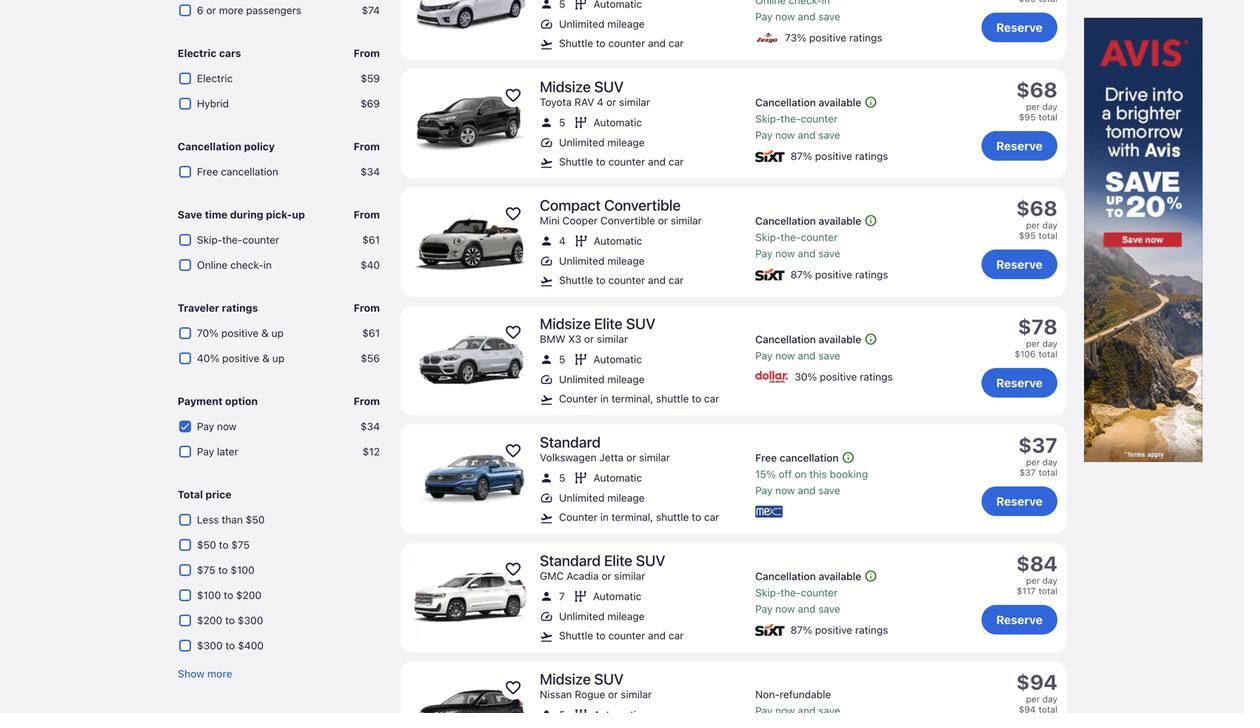 Task type: describe. For each thing, give the bounding box(es) containing it.
day for gmc acadia or similar
[[1043, 576, 1058, 586]]

$75 to $100
[[197, 564, 255, 576]]

now up later at bottom
[[217, 420, 237, 433]]

or right jetta
[[627, 452, 636, 464]]

and up 30% on the bottom of the page
[[798, 350, 816, 362]]

positive for list containing mini cooper convertible or similar
[[815, 269, 853, 281]]

or down compact convertible at the top
[[658, 214, 668, 227]]

suv up nissan rogue or similar
[[595, 670, 624, 688]]

reserve button for midsize suv
[[982, 131, 1058, 161]]

price
[[206, 489, 232, 501]]

per for volkswagen jetta or similar
[[1026, 457, 1040, 467]]

$56
[[361, 352, 380, 364]]

1 mileage from the top
[[608, 18, 645, 30]]

midsize for $78
[[540, 315, 591, 332]]

hybrid
[[197, 97, 229, 110]]

car for unlimited mileage
[[669, 37, 684, 49]]

shuttle for $78
[[656, 393, 689, 405]]

mini cooper convertible or similar
[[540, 214, 702, 227]]

now up 73%
[[776, 11, 795, 23]]

unlimited mileage for midsize elite suv
[[559, 373, 645, 386]]

reserve link for midsize suv
[[982, 131, 1058, 161]]

save time during pick-up
[[178, 209, 305, 221]]

total for midsize suv
[[1039, 112, 1058, 122]]

70%
[[197, 327, 219, 339]]

car for 7
[[669, 630, 684, 642]]

free inside 'button'
[[756, 452, 777, 464]]

pay now and save for 73%
[[756, 11, 841, 23]]

online check-in
[[197, 259, 272, 271]]

to up $300 to $400
[[225, 615, 235, 627]]

1 vertical spatial $300
[[197, 640, 223, 652]]

free cancellation button
[[756, 451, 971, 465]]

small image inside the nissan rogue or similar 'list'
[[575, 708, 588, 713]]

0 vertical spatial convertible
[[604, 196, 681, 214]]

reserve for midsize elite suv
[[997, 376, 1043, 390]]

midsize elite suv
[[540, 315, 656, 332]]

nissan rogue or similar
[[540, 689, 652, 701]]

1 reserve button from the top
[[982, 13, 1058, 42]]

positive for list containing gmc acadia or similar
[[815, 624, 853, 636]]

reserve link for standard elite suv
[[982, 605, 1058, 635]]

x3
[[568, 333, 582, 345]]

$100 to $200
[[197, 589, 262, 602]]

to up standard from mex rent a car at $37 total element
[[692, 393, 702, 405]]

87% positive ratings for compact convertible
[[791, 269, 888, 281]]

unlimited for midsize suv
[[559, 136, 605, 149]]

to down $50 to $75
[[218, 564, 228, 576]]

option
[[225, 395, 258, 407]]

total price
[[178, 489, 232, 501]]

or right rav
[[607, 96, 617, 108]]

save
[[178, 209, 202, 221]]

more inside show more dropdown button
[[207, 668, 232, 680]]

0 vertical spatial $50
[[246, 514, 265, 526]]

nissan
[[540, 689, 572, 701]]

standard elite suv
[[540, 552, 666, 569]]

and down compact convertible from sixt at $95 total element
[[798, 248, 816, 260]]

save inside 15% off on this booking pay now and save
[[819, 485, 841, 497]]

pay up dollar rent a car rental company icon
[[756, 350, 773, 362]]

30% positive ratings
[[795, 371, 893, 383]]

counter for $37
[[559, 511, 598, 523]]

per for mini cooper convertible or similar
[[1026, 220, 1040, 230]]

pay up sixt rental company image
[[756, 129, 773, 141]]

5 for $78
[[559, 353, 566, 365]]

$59
[[361, 72, 380, 84]]

pay later
[[197, 446, 238, 458]]

convertible inside list
[[601, 214, 655, 227]]

0 vertical spatial cancellation
[[221, 166, 278, 178]]

skip- for compact convertible
[[756, 231, 781, 244]]

$69
[[361, 97, 380, 110]]

pay down compact convertible from sixt at $95 total element
[[756, 248, 773, 260]]

cooper
[[563, 214, 598, 227]]

reserve button for standard elite suv
[[982, 605, 1058, 635]]

automatic for standard elite suv
[[593, 590, 642, 603]]

3 midsize from the top
[[540, 670, 591, 688]]

volkswagen jetta or similar
[[540, 452, 670, 464]]

time
[[205, 209, 228, 221]]

pay down standard elite suv from sixt at $117 total element
[[756, 603, 773, 615]]

15%
[[756, 468, 776, 481]]

unlimited mileage for standard
[[559, 492, 645, 504]]

per inside $94 per day
[[1026, 694, 1040, 705]]

2 save from the top
[[819, 129, 841, 141]]

cancellation for standard elite suv
[[756, 571, 816, 583]]

skip- up online
[[197, 234, 222, 246]]

payment
[[178, 395, 223, 407]]

up for 40% positive & up
[[272, 352, 285, 364]]

1 reserve from the top
[[997, 20, 1043, 34]]

$400
[[238, 640, 264, 652]]

$68 per day $95 total for convertible
[[1017, 196, 1058, 241]]

on
[[795, 468, 807, 481]]

$78
[[1018, 314, 1058, 339]]

from for save time during pick-up
[[354, 209, 380, 221]]

the- for standard elite suv
[[781, 587, 801, 599]]

40%
[[197, 352, 220, 364]]

$68 for compact convertible
[[1017, 196, 1058, 220]]

$34 for pay now
[[361, 420, 380, 433]]

shuttle for $37
[[656, 511, 689, 523]]

now down standard elite suv from sixt at $117 total element
[[776, 603, 795, 615]]

from for cancellation policy
[[354, 140, 380, 153]]

refundable
[[780, 689, 831, 701]]

skip-the-counter pay now and save for compact convertible
[[756, 231, 841, 260]]

per for toyota rav 4 or similar
[[1026, 101, 1040, 112]]

similar for nissan rogue or similar
[[621, 689, 652, 701]]

and inside 15% off on this booking pay now and save
[[798, 485, 816, 497]]

day for volkswagen jetta or similar
[[1043, 457, 1058, 467]]

less
[[197, 514, 219, 526]]

$84 per day $117 total
[[1017, 552, 1058, 596]]

volkswagen
[[540, 452, 597, 464]]

policy
[[244, 140, 275, 153]]

list for standard
[[540, 451, 747, 505]]

non-
[[756, 689, 780, 701]]

$12
[[363, 446, 380, 458]]

$37 inside $37 per day $37 total
[[1020, 467, 1036, 478]]

list for compact convertible
[[540, 214, 747, 268]]

now up dollar rent a car rental company icon
[[776, 350, 795, 362]]

mini
[[540, 214, 560, 227]]

to up compact convertible at the top
[[596, 156, 606, 168]]

this
[[810, 468, 827, 481]]

electric cars
[[178, 47, 241, 59]]

unlimited for midsize elite suv
[[559, 373, 605, 386]]

$300 to $400
[[197, 640, 264, 652]]

check-
[[230, 259, 263, 271]]

5 for $37
[[559, 472, 566, 484]]

automatic for standard
[[594, 472, 642, 484]]

booking
[[830, 468, 868, 481]]

electric for electric
[[197, 72, 233, 84]]

acadia
[[567, 570, 599, 582]]

$61 for $56
[[362, 327, 380, 339]]

jetta
[[600, 452, 624, 464]]

total
[[178, 489, 203, 501]]

in for $78
[[601, 393, 609, 405]]

1 horizontal spatial $200
[[236, 589, 262, 602]]

day inside $94 per day
[[1043, 694, 1058, 705]]

later
[[217, 446, 238, 458]]

pay down payment
[[197, 420, 214, 433]]

nissan rogue or similar list
[[540, 688, 747, 713]]

counter in terminal, shuttle to car for $37
[[559, 511, 720, 523]]

the- up online check-in
[[222, 234, 243, 246]]

terminal, for $78
[[612, 393, 653, 405]]

to left $400
[[226, 640, 235, 652]]

and down mini cooper convertible or similar
[[648, 274, 666, 286]]

from for traveler ratings
[[354, 302, 380, 314]]

to up midsize elite suv
[[596, 274, 606, 286]]

6 save from the top
[[819, 603, 841, 615]]

6
[[197, 4, 204, 16]]

terminal, for $37
[[612, 511, 653, 523]]

$50 to $75
[[197, 539, 250, 551]]

shuttle to counter and car for suv
[[559, 156, 684, 168]]

unlimited for standard
[[559, 492, 605, 504]]

counter in terminal, shuttle to car for $78
[[559, 393, 720, 405]]

1 save from the top
[[819, 11, 841, 23]]

total for midsize elite suv
[[1039, 349, 1058, 359]]

$84
[[1017, 552, 1058, 576]]

per for bmw x3 or similar
[[1026, 339, 1040, 349]]

during
[[230, 209, 263, 221]]

$117
[[1017, 586, 1036, 596]]

rogue
[[575, 689, 605, 701]]

to up $75 to $100
[[219, 539, 229, 551]]

0 vertical spatial 4
[[597, 96, 604, 108]]

list for midsize elite suv
[[540, 333, 747, 386]]

now down compact convertible from sixt at $95 total element
[[776, 248, 795, 260]]

mileage for midsize suv
[[608, 136, 645, 149]]

3 save from the top
[[819, 248, 841, 260]]

cancellation policy
[[178, 140, 275, 153]]

traveler
[[178, 302, 219, 314]]

cancellation available button for midsize suv
[[756, 96, 971, 109]]

off
[[779, 468, 792, 481]]

suv up gmc acadia or similar
[[636, 552, 666, 569]]

payment option
[[178, 395, 258, 407]]

1 shuttle from the top
[[559, 37, 593, 49]]

sixt rental company image for $84
[[756, 625, 785, 636]]

0 vertical spatial up
[[292, 209, 305, 221]]

and down the midsize suv from sixt at $95 total element
[[798, 129, 816, 141]]

1 unlimited mileage from the top
[[559, 18, 645, 30]]

40% positive & up
[[197, 352, 285, 364]]

positive for list containing bmw x3 or similar
[[820, 371, 857, 383]]

car for 5
[[669, 156, 684, 168]]

skip- for standard elite suv
[[756, 587, 781, 599]]

gmc acadia or similar
[[540, 570, 646, 582]]

1 shuttle to counter and car from the top
[[559, 37, 684, 49]]

online
[[197, 259, 228, 271]]

to up nissan rogue or similar
[[596, 630, 606, 642]]

show more button
[[178, 667, 380, 681]]

available for standard elite suv
[[819, 571, 862, 583]]

total for standard
[[1039, 467, 1058, 478]]

up for 70% positive & up
[[272, 327, 284, 339]]

shuttle for standard
[[559, 630, 593, 642]]

& for 40% positive & up
[[262, 352, 270, 364]]

73% positive ratings
[[785, 31, 883, 44]]

elite for $84
[[604, 552, 633, 569]]

$94 per day
[[1017, 670, 1058, 705]]

$61 for $40
[[362, 234, 380, 246]]

pick-
[[266, 209, 292, 221]]

and up compact convertible at the top
[[648, 156, 666, 168]]

pay up zezgo rental company image
[[756, 11, 773, 23]]

show
[[178, 668, 205, 680]]

similar for gmc acadia or similar
[[614, 570, 646, 582]]

total for compact convertible
[[1039, 230, 1058, 241]]

0 vertical spatial free
[[197, 166, 218, 178]]

7
[[559, 590, 565, 603]]

sixt rental company image
[[756, 150, 785, 162]]

traveler ratings
[[178, 302, 258, 314]]

automatic for midsize elite suv
[[594, 353, 642, 365]]

to up the $200 to $300
[[224, 589, 233, 602]]

mileage for standard elite suv
[[608, 611, 645, 623]]

compact convertible from sixt at $95 total element
[[531, 196, 971, 214]]

toyota
[[540, 96, 572, 108]]

$106
[[1015, 349, 1036, 359]]



Task type: locate. For each thing, give the bounding box(es) containing it.
0 vertical spatial pay now and save
[[756, 11, 841, 23]]

similar right rav
[[619, 96, 650, 108]]

similar down standard elite suv
[[614, 570, 646, 582]]

small image inside the nissan rogue or similar 'list'
[[540, 708, 553, 713]]

standard
[[540, 433, 601, 451], [540, 552, 601, 569]]

4 mileage from the top
[[608, 373, 645, 386]]

& up 40% positive & up
[[261, 327, 269, 339]]

elite
[[595, 315, 623, 332], [604, 552, 633, 569]]

midsize elite suv from dollar rent a car at $106 total element
[[531, 315, 971, 333]]

2 5 from the top
[[559, 353, 566, 365]]

$34 for free cancellation
[[361, 166, 380, 178]]

counter up volkswagen at the left of the page
[[559, 393, 598, 405]]

0 vertical spatial counter
[[559, 393, 598, 405]]

3 mileage from the top
[[608, 255, 645, 267]]

$200 to $300
[[197, 615, 263, 627]]

87% for compact convertible
[[791, 269, 813, 281]]

midsize suv for $68
[[540, 78, 624, 95]]

2 reserve from the top
[[997, 139, 1043, 153]]

reserve button
[[982, 13, 1058, 42], [982, 131, 1058, 161], [982, 250, 1058, 279], [982, 368, 1058, 398], [982, 487, 1058, 516], [982, 605, 1058, 635]]

similar
[[619, 96, 650, 108], [671, 214, 702, 227], [597, 333, 628, 345], [639, 452, 670, 464], [614, 570, 646, 582], [621, 689, 652, 701]]

reserve link for compact convertible
[[982, 250, 1058, 279]]

reserve button for compact convertible
[[982, 250, 1058, 279]]

rav
[[575, 96, 594, 108]]

passengers
[[246, 4, 301, 16]]

shuttle to counter and car up compact convertible at the top
[[559, 156, 684, 168]]

electric for electric cars
[[178, 47, 217, 59]]

0 vertical spatial midsize
[[540, 78, 591, 95]]

elite inside midsize elite suv from dollar rent a car at $106 total element
[[595, 315, 623, 332]]

0 horizontal spatial 4
[[559, 235, 566, 247]]

1 from from the top
[[354, 47, 380, 59]]

per inside $37 per day $37 total
[[1026, 457, 1040, 467]]

$95
[[1019, 112, 1036, 122], [1019, 230, 1036, 241]]

pay inside 15% off on this booking pay now and save
[[756, 485, 773, 497]]

free cancellation inside 'button'
[[756, 452, 839, 464]]

3 skip-the-counter pay now and save from the top
[[756, 587, 841, 615]]

list containing bmw x3 or similar
[[540, 333, 747, 386]]

compact
[[540, 196, 601, 214]]

1 vertical spatial midsize
[[540, 315, 591, 332]]

midsize suv from hertz at $94 total element
[[531, 670, 971, 688]]

3 cancellation available button from the top
[[756, 333, 971, 346]]

skip-the-counter pay now and save for standard elite suv
[[756, 587, 841, 615]]

midsize for $68
[[540, 78, 591, 95]]

1 vertical spatial counter
[[559, 511, 598, 523]]

available
[[819, 96, 862, 109], [819, 215, 862, 227], [819, 334, 862, 346], [819, 571, 862, 583]]

6 reserve link from the top
[[982, 605, 1058, 635]]

$75 down $50 to $75
[[197, 564, 215, 576]]

2 pay now and save from the top
[[756, 350, 841, 362]]

1 horizontal spatial 4
[[597, 96, 604, 108]]

3 87% positive ratings from the top
[[791, 624, 888, 636]]

30%
[[795, 371, 817, 383]]

2 vertical spatial skip-the-counter pay now and save
[[756, 587, 841, 615]]

$40
[[361, 259, 380, 271]]

4 shuttle from the top
[[559, 630, 593, 642]]

3 unlimited from the top
[[559, 255, 605, 267]]

0 horizontal spatial $200
[[197, 615, 222, 627]]

0 vertical spatial more
[[219, 4, 243, 16]]

$68 per day $95 total
[[1017, 77, 1058, 122], [1017, 196, 1058, 241]]

skip-the-counter pay now and save down compact convertible from sixt at $95 total element
[[756, 231, 841, 260]]

1 cancellation available from the top
[[756, 96, 862, 109]]

1 standard from the top
[[540, 433, 601, 451]]

cancellation available for midsize suv
[[756, 96, 862, 109]]

4 per from the top
[[1026, 457, 1040, 467]]

1 vertical spatial in
[[601, 393, 609, 405]]

1 vertical spatial $68 per day $95 total
[[1017, 196, 1058, 241]]

$68 for midsize suv
[[1017, 77, 1058, 102]]

counter in terminal, shuttle to car
[[559, 393, 720, 405], [559, 511, 720, 523]]

3 unlimited mileage from the top
[[559, 255, 645, 267]]

3 list from the top
[[540, 333, 747, 386]]

standard from mex rent a car at $37 total element
[[531, 433, 971, 451]]

1 vertical spatial sixt rental company image
[[756, 625, 785, 636]]

& for 70% positive & up
[[261, 327, 269, 339]]

2 87% positive ratings from the top
[[791, 269, 888, 281]]

sixt rental company image for $68
[[756, 269, 785, 281]]

or down standard elite suv
[[602, 570, 612, 582]]

midsize suv for $94
[[540, 670, 624, 688]]

reserve link
[[982, 13, 1058, 42], [982, 131, 1058, 161], [982, 250, 1058, 279], [982, 368, 1058, 398], [982, 487, 1058, 516], [982, 605, 1058, 635]]

cancellation available down the midsize suv from sixt at $95 total element
[[756, 96, 862, 109]]

$68
[[1017, 77, 1058, 102], [1017, 196, 1058, 220]]

free cancellation up on
[[756, 452, 839, 464]]

similar inside 'list'
[[621, 689, 652, 701]]

dollar rent a car rental company image
[[756, 371, 789, 383]]

cancellation for midsize elite suv
[[756, 334, 816, 346]]

5 down volkswagen at the left of the page
[[559, 472, 566, 484]]

1 vertical spatial elite
[[604, 552, 633, 569]]

elite up gmc acadia or similar
[[604, 552, 633, 569]]

1 counter in terminal, shuttle to car from the top
[[559, 393, 720, 405]]

1 cancellation available button from the top
[[756, 96, 971, 109]]

& down 70% positive & up
[[262, 352, 270, 364]]

2 shuttle from the top
[[656, 511, 689, 523]]

suv
[[595, 78, 624, 95], [626, 315, 656, 332], [636, 552, 666, 569], [595, 670, 624, 688]]

0 vertical spatial sixt rental company image
[[756, 269, 785, 281]]

0 vertical spatial $300
[[238, 615, 263, 627]]

reserve
[[997, 20, 1043, 34], [997, 139, 1043, 153], [997, 257, 1043, 272], [997, 376, 1043, 390], [997, 494, 1043, 509], [997, 613, 1043, 627]]

5 from from the top
[[354, 395, 380, 407]]

automatic down mini cooper convertible or similar
[[594, 235, 643, 247]]

in up standard elite suv
[[601, 511, 609, 523]]

convertible down compact convertible at the top
[[601, 214, 655, 227]]

2 shuttle to counter and car from the top
[[559, 156, 684, 168]]

$50 right than
[[246, 514, 265, 526]]

list containing volkswagen jetta or similar
[[540, 451, 747, 505]]

in
[[263, 259, 272, 271], [601, 393, 609, 405], [601, 511, 609, 523]]

2 counter from the top
[[559, 511, 598, 523]]

day for mini cooper convertible or similar
[[1043, 220, 1058, 230]]

87% up refundable
[[791, 624, 813, 636]]

0 vertical spatial $68 per day $95 total
[[1017, 77, 1058, 122]]

shuttle up rav
[[559, 37, 593, 49]]

&
[[261, 327, 269, 339], [262, 352, 270, 364]]

2 vertical spatial midsize
[[540, 670, 591, 688]]

day for bmw x3 or similar
[[1043, 339, 1058, 349]]

mileage for midsize elite suv
[[608, 373, 645, 386]]

1 midsize suv from the top
[[540, 78, 624, 95]]

0 vertical spatial midsize suv
[[540, 78, 624, 95]]

reserve link for standard
[[982, 487, 1058, 516]]

1 vertical spatial 87% positive ratings
[[791, 269, 888, 281]]

0 vertical spatial counter in terminal, shuttle to car
[[559, 393, 720, 405]]

$37
[[1019, 433, 1058, 457], [1020, 467, 1036, 478]]

1 vertical spatial cancellation
[[780, 452, 839, 464]]

0 vertical spatial $61
[[362, 234, 380, 246]]

1 vertical spatial 5
[[559, 353, 566, 365]]

day
[[1043, 101, 1058, 112], [1043, 220, 1058, 230], [1043, 339, 1058, 349], [1043, 457, 1058, 467], [1043, 576, 1058, 586], [1043, 694, 1058, 705]]

and down "unlimited mileage" list
[[648, 37, 666, 49]]

sixt rental company image up midsize suv from hertz at $94 total element
[[756, 625, 785, 636]]

convertible up mini cooper convertible or similar
[[604, 196, 681, 214]]

to up standard elite suv from sixt at $117 total element
[[692, 511, 702, 523]]

gmc
[[540, 570, 564, 582]]

0 vertical spatial terminal,
[[612, 393, 653, 405]]

available for midsize suv
[[819, 96, 862, 109]]

standard elite suv from sixt at $117 total element
[[531, 552, 971, 570]]

2 $61 from the top
[[362, 327, 380, 339]]

pay now and save up 73%
[[756, 11, 841, 23]]

sixt rental company image
[[756, 269, 785, 281], [756, 625, 785, 636]]

3 shuttle to counter and car from the top
[[559, 274, 684, 286]]

$75 down than
[[231, 539, 250, 551]]

$50
[[246, 514, 265, 526], [197, 539, 216, 551]]

5 list from the top
[[540, 570, 747, 623]]

reserve for compact convertible
[[997, 257, 1043, 272]]

Save Standard from Mex Rent A Car to a trip checkbox
[[502, 439, 525, 463]]

1 sixt rental company image from the top
[[756, 269, 785, 281]]

day inside $37 per day $37 total
[[1043, 457, 1058, 467]]

1 vertical spatial &
[[262, 352, 270, 364]]

1 horizontal spatial free cancellation
[[756, 452, 839, 464]]

0 horizontal spatial $75
[[197, 564, 215, 576]]

to
[[596, 37, 606, 49], [596, 156, 606, 168], [596, 274, 606, 286], [692, 393, 702, 405], [692, 511, 702, 523], [219, 539, 229, 551], [218, 564, 228, 576], [224, 589, 233, 602], [225, 615, 235, 627], [596, 630, 606, 642], [226, 640, 235, 652]]

skip- down standard elite suv from sixt at $117 total element
[[756, 587, 781, 599]]

0 horizontal spatial free
[[197, 166, 218, 178]]

0 vertical spatial 87% positive ratings
[[791, 150, 888, 162]]

2 counter in terminal, shuttle to car from the top
[[559, 511, 720, 523]]

73%
[[785, 31, 807, 44]]

0 vertical spatial skip-the-counter pay now and save
[[756, 113, 841, 141]]

list
[[540, 96, 747, 149], [540, 214, 747, 268], [540, 333, 747, 386], [540, 451, 747, 505], [540, 570, 747, 623]]

5 for $68
[[559, 116, 566, 128]]

day for toyota rav 4 or similar
[[1043, 101, 1058, 112]]

1 vertical spatial standard
[[540, 552, 601, 569]]

skip- for midsize suv
[[756, 113, 781, 125]]

elite up bmw x3 or similar
[[595, 315, 623, 332]]

5 unlimited from the top
[[559, 492, 605, 504]]

up down 70% positive & up
[[272, 352, 285, 364]]

4 cancellation available from the top
[[756, 571, 862, 583]]

the- up sixt rental company image
[[781, 113, 801, 125]]

counter
[[559, 393, 598, 405], [559, 511, 598, 523]]

2 $68 per day $95 total from the top
[[1017, 196, 1058, 241]]

bmw x3 or similar
[[540, 333, 628, 345]]

1 vertical spatial pay now and save
[[756, 350, 841, 362]]

total for standard elite suv
[[1039, 586, 1058, 596]]

sixt rental company image up midsize elite suv from dollar rent a car at $106 total element
[[756, 269, 785, 281]]

similar down midsize elite suv
[[597, 333, 628, 345]]

shuttle to counter and car up midsize elite suv
[[559, 274, 684, 286]]

2 terminal, from the top
[[612, 511, 653, 523]]

terminal, up jetta
[[612, 393, 653, 405]]

$300 up $400
[[238, 615, 263, 627]]

1 5 from the top
[[559, 116, 566, 128]]

day inside $78 per day $106 total
[[1043, 339, 1058, 349]]

2 day from the top
[[1043, 220, 1058, 230]]

or
[[206, 4, 216, 16], [607, 96, 617, 108], [658, 214, 668, 227], [584, 333, 594, 345], [627, 452, 636, 464], [602, 570, 612, 582], [608, 689, 618, 701]]

2 midsize from the top
[[540, 315, 591, 332]]

day inside the $84 per day $117 total
[[1043, 576, 1058, 586]]

pay
[[756, 11, 773, 23], [756, 129, 773, 141], [756, 248, 773, 260], [756, 350, 773, 362], [197, 420, 214, 433], [197, 446, 214, 458], [756, 485, 773, 497], [756, 603, 773, 615]]

3 reserve button from the top
[[982, 250, 1058, 279]]

2 midsize suv from the top
[[540, 670, 624, 688]]

1 list from the top
[[540, 96, 747, 149]]

1 vertical spatial terminal,
[[612, 511, 653, 523]]

compact convertible
[[540, 196, 681, 214]]

0 vertical spatial &
[[261, 327, 269, 339]]

mileage for compact convertible
[[608, 255, 645, 267]]

2 vertical spatial 87% positive ratings
[[791, 624, 888, 636]]

1 vertical spatial convertible
[[601, 214, 655, 227]]

cancellation down midsize elite suv from dollar rent a car at $106 total element
[[756, 334, 816, 346]]

electric left cars
[[178, 47, 217, 59]]

$68 per day $95 total for suv
[[1017, 77, 1058, 122]]

bmw
[[540, 333, 566, 345]]

from for electric cars
[[354, 47, 380, 59]]

unlimited mileage for compact convertible
[[559, 255, 645, 267]]

2 vertical spatial up
[[272, 352, 285, 364]]

2 standard from the top
[[540, 552, 601, 569]]

Save Compact Convertible from Sixt to a trip checkbox
[[502, 202, 525, 226]]

0 vertical spatial 87%
[[791, 150, 813, 162]]

0 horizontal spatial $100
[[197, 589, 221, 602]]

6 reserve button from the top
[[982, 605, 1058, 635]]

1 vertical spatial shuttle
[[656, 511, 689, 523]]

87% positive ratings for midsize suv
[[791, 150, 888, 162]]

4
[[597, 96, 604, 108], [559, 235, 566, 247]]

1 vertical spatial $34
[[361, 420, 380, 433]]

4 shuttle to counter and car from the top
[[559, 630, 684, 642]]

1 terminal, from the top
[[612, 393, 653, 405]]

non-refundable
[[756, 689, 831, 701]]

4 list from the top
[[540, 451, 747, 505]]

similar down compact convertible from sixt at $95 total element
[[671, 214, 702, 227]]

terminal, up standard elite suv
[[612, 511, 653, 523]]

$34 down $69
[[361, 166, 380, 178]]

and up 73%
[[798, 11, 816, 23]]

automatic down toyota rav 4 or similar
[[594, 116, 642, 128]]

automatic down bmw x3 or similar
[[594, 353, 642, 365]]

3 cancellation available from the top
[[756, 334, 862, 346]]

mileage for standard
[[608, 492, 645, 504]]

87% for midsize suv
[[791, 150, 813, 162]]

1 vertical spatial $50
[[197, 539, 216, 551]]

0 horizontal spatial $300
[[197, 640, 223, 652]]

or right 6
[[206, 4, 216, 16]]

4 right rav
[[597, 96, 604, 108]]

car for 4
[[669, 274, 684, 286]]

pay now and save up 30% on the bottom of the page
[[756, 350, 841, 362]]

total inside the $84 per day $117 total
[[1039, 586, 1058, 596]]

ratings for standard elite suv
[[855, 624, 888, 636]]

and down on
[[798, 485, 816, 497]]

1 vertical spatial midsize suv
[[540, 670, 624, 688]]

1 vertical spatial $200
[[197, 615, 222, 627]]

cancellation available button for compact convertible
[[756, 214, 971, 228]]

reserve for standard elite suv
[[997, 613, 1043, 627]]

3 available from the top
[[819, 334, 862, 346]]

1 vertical spatial more
[[207, 668, 232, 680]]

and down standard elite suv from sixt at $117 total element
[[798, 603, 816, 615]]

unlimited mileage list
[[540, 0, 747, 31]]

0 vertical spatial electric
[[178, 47, 217, 59]]

1 horizontal spatial cancellation
[[780, 452, 839, 464]]

shuttle to counter and car for elite
[[559, 630, 684, 642]]

positive for "unlimited mileage" list
[[810, 31, 847, 44]]

positive for list containing toyota rav 4 or similar
[[815, 150, 853, 162]]

1 vertical spatial $68
[[1017, 196, 1058, 220]]

3 87% from the top
[[791, 624, 813, 636]]

4 unlimited mileage from the top
[[559, 373, 645, 386]]

2 available from the top
[[819, 215, 862, 227]]

2 list from the top
[[540, 214, 747, 268]]

$34
[[361, 166, 380, 178], [361, 420, 380, 433]]

electric up hybrid
[[197, 72, 233, 84]]

free up 15%
[[756, 452, 777, 464]]

small image inside "unlimited mileage" list
[[540, 18, 553, 31]]

toyota rav 4 or similar
[[540, 96, 650, 108]]

5 unlimited mileage from the top
[[559, 492, 645, 504]]

similar for bmw x3 or similar
[[597, 333, 628, 345]]

1 $68 from the top
[[1017, 77, 1058, 102]]

cancellation available
[[756, 96, 862, 109], [756, 215, 862, 227], [756, 334, 862, 346], [756, 571, 862, 583]]

counter in terminal, shuttle to car up jetta
[[559, 393, 720, 405]]

convertible
[[604, 196, 681, 214], [601, 214, 655, 227]]

5 per from the top
[[1026, 576, 1040, 586]]

in down skip-the-counter at the top left
[[263, 259, 272, 271]]

1 midsize from the top
[[540, 78, 591, 95]]

automatic for midsize suv
[[594, 116, 642, 128]]

$78 per day $106 total
[[1015, 314, 1058, 359]]

cancellation available down compact convertible from sixt at $95 total element
[[756, 215, 862, 227]]

1 vertical spatial $100
[[197, 589, 221, 602]]

automatic
[[594, 116, 642, 128], [594, 235, 643, 247], [594, 353, 642, 365], [594, 472, 642, 484], [593, 590, 642, 603]]

pay now
[[197, 420, 237, 433]]

$95 for midsize suv
[[1019, 112, 1036, 122]]

1 vertical spatial electric
[[197, 72, 233, 84]]

3 shuttle from the top
[[559, 274, 593, 286]]

counter in terminal, shuttle to car up standard elite suv
[[559, 511, 720, 523]]

reserve button for standard
[[982, 487, 1058, 516]]

$37 per day $37 total
[[1019, 433, 1058, 478]]

$74
[[362, 4, 380, 16]]

2 vertical spatial 5
[[559, 472, 566, 484]]

unlimited mileage for midsize suv
[[559, 136, 645, 149]]

$75
[[231, 539, 250, 551], [197, 564, 215, 576]]

cancellation available for standard elite suv
[[756, 571, 862, 583]]

0 vertical spatial 5
[[559, 116, 566, 128]]

1 vertical spatial 87%
[[791, 269, 813, 281]]

now
[[776, 11, 795, 23], [776, 129, 795, 141], [776, 248, 795, 260], [776, 350, 795, 362], [217, 420, 237, 433], [776, 485, 795, 497], [776, 603, 795, 615]]

0 horizontal spatial free cancellation
[[197, 166, 278, 178]]

ratings for midsize elite suv
[[860, 371, 893, 383]]

4 reserve link from the top
[[982, 368, 1058, 398]]

and up the nissan rogue or similar 'list'
[[648, 630, 666, 642]]

cancellation available down standard elite suv from sixt at $117 total element
[[756, 571, 862, 583]]

Save Midsize Elite SUV from Dollar Rent A Car to a trip checkbox
[[502, 321, 525, 344]]

suv up toyota rav 4 or similar
[[595, 78, 624, 95]]

midsize suv up rogue
[[540, 670, 624, 688]]

0 vertical spatial $68
[[1017, 77, 1058, 102]]

1 vertical spatial up
[[272, 327, 284, 339]]

per
[[1026, 101, 1040, 112], [1026, 220, 1040, 230], [1026, 339, 1040, 349], [1026, 457, 1040, 467], [1026, 576, 1040, 586], [1026, 694, 1040, 705]]

0 vertical spatial standard
[[540, 433, 601, 451]]

4 total from the top
[[1039, 467, 1058, 478]]

cancellation available for midsize elite suv
[[756, 334, 862, 346]]

1 shuttle from the top
[[656, 393, 689, 405]]

6 or more passengers
[[197, 4, 301, 16]]

2 cancellation available from the top
[[756, 215, 862, 227]]

to down "unlimited mileage" list
[[596, 37, 606, 49]]

2 unlimited from the top
[[559, 136, 605, 149]]

midsize suv up rav
[[540, 78, 624, 95]]

1 skip-the-counter pay now and save from the top
[[756, 113, 841, 141]]

4 available from the top
[[819, 571, 862, 583]]

3 from from the top
[[354, 209, 380, 221]]

1 horizontal spatial free
[[756, 452, 777, 464]]

available for midsize elite suv
[[819, 334, 862, 346]]

cancellation available button for midsize elite suv
[[756, 333, 971, 346]]

cancellation down compact convertible from sixt at $95 total element
[[756, 215, 816, 227]]

skip-the-counter
[[197, 234, 279, 246]]

standard for standard
[[540, 433, 601, 451]]

elite for $78
[[595, 315, 623, 332]]

1 vertical spatial skip-the-counter pay now and save
[[756, 231, 841, 260]]

1 $68 per day $95 total from the top
[[1017, 77, 1058, 122]]

3 reserve from the top
[[997, 257, 1043, 272]]

now inside 15% off on this booking pay now and save
[[776, 485, 795, 497]]

the- for midsize suv
[[781, 113, 801, 125]]

2 vertical spatial 87%
[[791, 624, 813, 636]]

ratings for compact convertible
[[855, 269, 888, 281]]

from down $40
[[354, 302, 380, 314]]

shuttle for compact
[[559, 274, 593, 286]]

free down cancellation policy on the left top of page
[[197, 166, 218, 178]]

0 vertical spatial elite
[[595, 315, 623, 332]]

small image inside free cancellation 'button'
[[839, 451, 858, 464]]

cancellation available button
[[756, 96, 971, 109], [756, 214, 971, 228], [756, 333, 971, 346], [756, 570, 971, 584]]

1 pay now and save from the top
[[756, 11, 841, 23]]

2 per from the top
[[1026, 220, 1040, 230]]

Save Standard Elite SUV from Sixt to a trip checkbox
[[502, 558, 525, 582]]

1 vertical spatial $37
[[1020, 467, 1036, 478]]

0 vertical spatial $100
[[231, 564, 255, 576]]

the- for compact convertible
[[781, 231, 801, 244]]

6 per from the top
[[1026, 694, 1040, 705]]

2 $34 from the top
[[361, 420, 380, 433]]

$100 up $100 to $200
[[231, 564, 255, 576]]

2 from from the top
[[354, 140, 380, 153]]

2 unlimited mileage from the top
[[559, 136, 645, 149]]

standard up acadia
[[540, 552, 601, 569]]

2 vertical spatial in
[[601, 511, 609, 523]]

0 horizontal spatial $50
[[197, 539, 216, 551]]

mex rent a car rental company image
[[756, 506, 783, 518]]

unlimited for standard elite suv
[[559, 611, 605, 623]]

$200 down $100 to $200
[[197, 615, 222, 627]]

4 cancellation available button from the top
[[756, 570, 971, 584]]

1 reserve link from the top
[[982, 13, 1058, 42]]

car
[[669, 37, 684, 49], [669, 156, 684, 168], [669, 274, 684, 286], [704, 393, 720, 405], [704, 511, 720, 523], [669, 630, 684, 642]]

reserve link for midsize elite suv
[[982, 368, 1058, 398]]

pay left later at bottom
[[197, 446, 214, 458]]

1 vertical spatial free
[[756, 452, 777, 464]]

the-
[[781, 113, 801, 125], [781, 231, 801, 244], [222, 234, 243, 246], [781, 587, 801, 599]]

reserve button for midsize elite suv
[[982, 368, 1058, 398]]

cancellation down hybrid
[[178, 140, 242, 153]]

1 horizontal spatial $50
[[246, 514, 265, 526]]

4 day from the top
[[1043, 457, 1058, 467]]

1 vertical spatial $95
[[1019, 230, 1036, 241]]

than
[[222, 514, 243, 526]]

midsize up nissan
[[540, 670, 591, 688]]

1 vertical spatial counter in terminal, shuttle to car
[[559, 511, 720, 523]]

2 sixt rental company image from the top
[[756, 625, 785, 636]]

2 shuttle from the top
[[559, 156, 593, 168]]

1 $95 from the top
[[1019, 112, 1036, 122]]

or right rogue
[[608, 689, 618, 701]]

1 87% from the top
[[791, 150, 813, 162]]

0 vertical spatial $37
[[1019, 433, 1058, 457]]

automatic down gmc acadia or similar
[[593, 590, 642, 603]]

total inside $78 per day $106 total
[[1039, 349, 1058, 359]]

70% positive & up
[[197, 327, 284, 339]]

cancellation
[[756, 96, 816, 109], [178, 140, 242, 153], [756, 215, 816, 227], [756, 334, 816, 346], [756, 571, 816, 583]]

cancellation inside 'button'
[[780, 452, 839, 464]]

1 horizontal spatial $300
[[238, 615, 263, 627]]

pay now and save
[[756, 11, 841, 23], [756, 350, 841, 362]]

2 mileage from the top
[[608, 136, 645, 149]]

1 horizontal spatial $100
[[231, 564, 255, 576]]

0 vertical spatial in
[[263, 259, 272, 271]]

or inside 'list'
[[608, 689, 618, 701]]

0 vertical spatial $34
[[361, 166, 380, 178]]

2 $68 from the top
[[1017, 196, 1058, 220]]

2 cancellation available button from the top
[[756, 214, 971, 228]]

unlimited mileage for standard elite suv
[[559, 611, 645, 623]]

automatic down jetta
[[594, 472, 642, 484]]

in for $37
[[601, 511, 609, 523]]

cancellation up on
[[780, 452, 839, 464]]

less than $50
[[197, 514, 265, 526]]

4 reserve from the top
[[997, 376, 1043, 390]]

ratings for midsize suv
[[855, 150, 888, 162]]

mileage
[[608, 18, 645, 30], [608, 136, 645, 149], [608, 255, 645, 267], [608, 373, 645, 386], [608, 492, 645, 504], [608, 611, 645, 623]]

unlimited for compact convertible
[[559, 255, 605, 267]]

cancellation available up 30% on the bottom of the page
[[756, 334, 862, 346]]

cars
[[219, 47, 241, 59]]

shuttle up compact
[[559, 156, 593, 168]]

electric
[[178, 47, 217, 59], [197, 72, 233, 84]]

2 total from the top
[[1039, 230, 1058, 241]]

cancellation available for compact convertible
[[756, 215, 862, 227]]

show more
[[178, 668, 232, 680]]

elite inside standard elite suv from sixt at $117 total element
[[604, 552, 633, 569]]

4 down mini
[[559, 235, 566, 247]]

6 unlimited from the top
[[559, 611, 605, 623]]

5 reserve button from the top
[[982, 487, 1058, 516]]

1 vertical spatial $61
[[362, 327, 380, 339]]

from
[[354, 47, 380, 59], [354, 140, 380, 153], [354, 209, 380, 221], [354, 302, 380, 314], [354, 395, 380, 407]]

1 unlimited from the top
[[559, 18, 605, 30]]

1 vertical spatial $75
[[197, 564, 215, 576]]

5 reserve link from the top
[[982, 487, 1058, 516]]

or right x3
[[584, 333, 594, 345]]

list containing mini cooper convertible or similar
[[540, 214, 747, 268]]

counter for $78
[[559, 393, 598, 405]]

total inside $37 per day $37 total
[[1039, 467, 1058, 478]]

up up 40% positive & up
[[272, 327, 284, 339]]

4 save from the top
[[819, 350, 841, 362]]

1 vertical spatial free cancellation
[[756, 452, 839, 464]]

$100
[[231, 564, 255, 576], [197, 589, 221, 602]]

now up sixt rental company image
[[776, 129, 795, 141]]

0 horizontal spatial cancellation
[[221, 166, 278, 178]]

shuttle to counter and car for convertible
[[559, 274, 684, 286]]

0 vertical spatial free cancellation
[[197, 166, 278, 178]]

small image
[[540, 0, 553, 11], [575, 0, 588, 11], [540, 38, 553, 51], [862, 96, 881, 109], [540, 116, 553, 129], [575, 116, 588, 129], [540, 136, 553, 149], [862, 214, 881, 227], [540, 234, 553, 248], [575, 234, 588, 248], [540, 275, 553, 288], [575, 353, 588, 366], [540, 373, 553, 386], [540, 471, 553, 485], [540, 492, 553, 505], [540, 512, 553, 525], [540, 590, 553, 603], [575, 708, 588, 713]]

from up "$59"
[[354, 47, 380, 59]]

$61
[[362, 234, 380, 246], [362, 327, 380, 339]]

midsize suv from sixt at $95 total element
[[531, 78, 971, 96]]

per for gmc acadia or similar
[[1026, 576, 1040, 586]]

1 horizontal spatial $75
[[231, 539, 250, 551]]

midsize suv
[[540, 78, 624, 95], [540, 670, 624, 688]]

15% off on this booking pay now and save
[[756, 468, 868, 497]]

1 vertical spatial 4
[[559, 235, 566, 247]]

cancellation for midsize suv
[[756, 96, 816, 109]]

list for midsize suv
[[540, 96, 747, 149]]

list containing toyota rav 4 or similar
[[540, 96, 747, 149]]

$94
[[1017, 670, 1058, 695]]

Save Midsize SUV from Sixt to a trip checkbox
[[502, 84, 525, 107]]

6 unlimited mileage from the top
[[559, 611, 645, 623]]

small image
[[540, 18, 553, 31], [540, 156, 553, 170], [540, 255, 553, 268], [862, 333, 881, 346], [540, 353, 553, 366], [540, 393, 553, 407], [839, 451, 858, 464], [575, 471, 588, 485], [862, 570, 881, 583], [574, 590, 587, 603], [540, 610, 553, 623], [540, 630, 553, 644], [540, 708, 553, 713]]

Save Midsize SUV from Hertz to a trip checkbox
[[502, 676, 525, 700]]

midsize up toyota in the top left of the page
[[540, 78, 591, 95]]

$34 up the $12
[[361, 420, 380, 433]]

$200
[[236, 589, 262, 602], [197, 615, 222, 627]]

5
[[559, 116, 566, 128], [559, 353, 566, 365], [559, 472, 566, 484]]

1 available from the top
[[819, 96, 862, 109]]

$300
[[238, 615, 263, 627], [197, 640, 223, 652]]

2 87% from the top
[[791, 269, 813, 281]]

0 vertical spatial $200
[[236, 589, 262, 602]]

0 vertical spatial shuttle
[[656, 393, 689, 405]]

suv up bmw x3 or similar
[[626, 315, 656, 332]]

zezgo rental company image
[[756, 32, 779, 44]]

4 unlimited from the top
[[559, 373, 605, 386]]

shuttle to counter and car up nissan rogue or similar
[[559, 630, 684, 642]]

per inside the $84 per day $117 total
[[1026, 576, 1040, 586]]

cancellation down policy
[[221, 166, 278, 178]]

per inside $78 per day $106 total
[[1026, 339, 1040, 349]]

list containing gmc acadia or similar
[[540, 570, 747, 623]]

6 mileage from the top
[[608, 611, 645, 623]]

0 vertical spatial $75
[[231, 539, 250, 551]]

0 vertical spatial $95
[[1019, 112, 1036, 122]]



Task type: vqa. For each thing, say whether or not it's contained in the screenshot.
Cooper
yes



